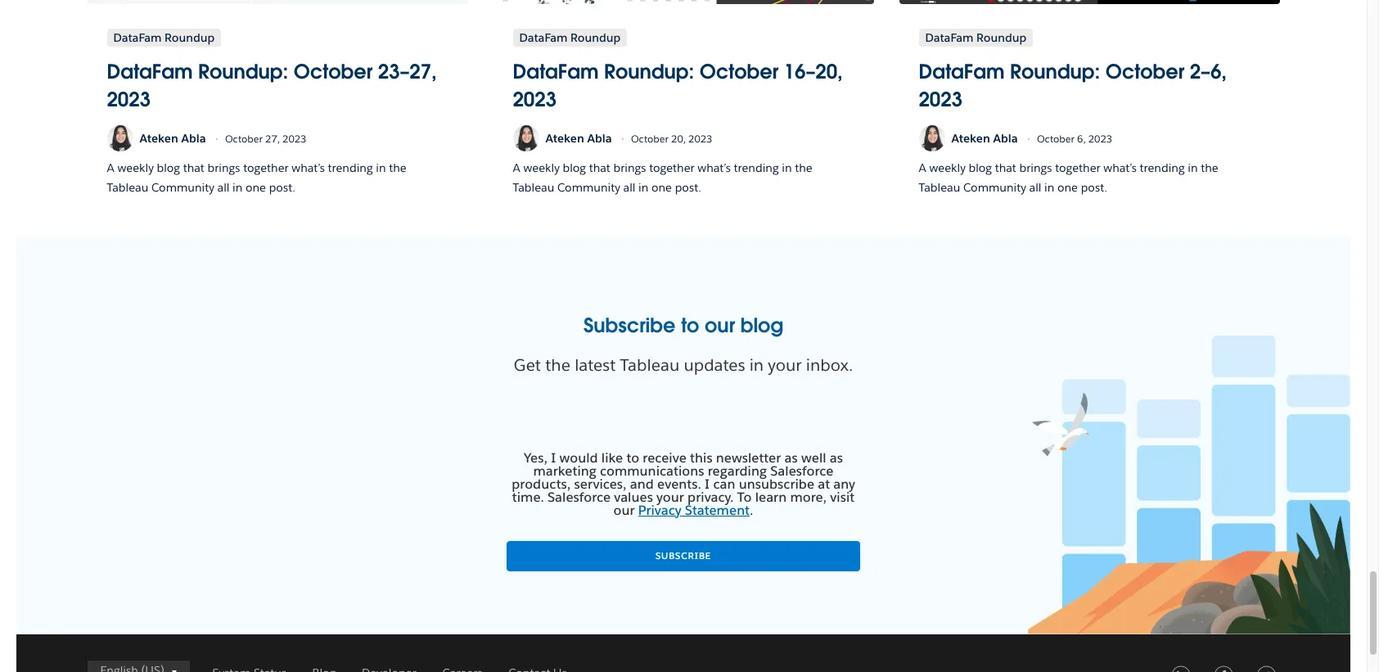 Task type: locate. For each thing, give the bounding box(es) containing it.
salesforce
[[771, 463, 834, 480], [548, 489, 611, 506]]

yes,
[[524, 449, 548, 467]]

what's down october 6, 2023
[[1104, 161, 1138, 176]]

0 horizontal spatial to
[[627, 449, 640, 467]]

1 trending from the left
[[328, 161, 373, 176]]

roundup
[[165, 30, 215, 45], [571, 30, 621, 45], [977, 30, 1027, 45]]

1 horizontal spatial roundup
[[571, 30, 621, 45]]

0 horizontal spatial our
[[614, 502, 635, 519]]

2 what's from the left
[[698, 161, 731, 176]]

2 horizontal spatial all
[[1030, 181, 1042, 195]]

ateken
[[140, 131, 178, 146], [546, 131, 585, 146], [952, 131, 991, 146]]

1 together from the left
[[243, 161, 289, 176]]

october left 6,
[[1038, 133, 1075, 145]]

1 ateken abla from the left
[[140, 131, 206, 146]]

as
[[785, 449, 798, 467], [830, 449, 844, 467]]

a for datafam roundup: october 2–6, 2023
[[919, 161, 927, 176]]

2 horizontal spatial roundup:
[[1011, 59, 1101, 85]]

2 horizontal spatial what's
[[1104, 161, 1138, 176]]

yes, i would like to receive this newsletter as well as marketing communications regarding salesforce products, services, and events. i can unsubscribe at any time. salesforce values your privacy. to learn more, visit our
[[512, 449, 856, 519]]

what's down october 20, 2023
[[698, 161, 731, 176]]

unsubscribe
[[739, 476, 815, 493]]

2 horizontal spatial abla
[[994, 131, 1019, 146]]

0 horizontal spatial datafam roundup
[[113, 30, 215, 45]]

together down october 20, 2023
[[650, 161, 695, 176]]

all
[[217, 181, 230, 195], [624, 181, 636, 195], [1030, 181, 1042, 195]]

october left 2–6, at top right
[[1106, 59, 1185, 85]]

subscribe to our blog
[[584, 313, 784, 339]]

tableau for datafam roundup: october 2–6, 2023
[[919, 181, 961, 195]]

together for 2–6,
[[1056, 161, 1101, 176]]

to up get the latest tableau updates in your inbox.
[[681, 313, 700, 339]]

0 horizontal spatial roundup
[[165, 30, 215, 45]]

communications
[[600, 463, 705, 480]]

roundup: for 23–27,
[[198, 59, 288, 85]]

community for datafam roundup: october 2–6, 2023
[[964, 181, 1027, 195]]

in
[[376, 161, 386, 176], [782, 161, 792, 176], [1189, 161, 1199, 176], [233, 181, 243, 195], [639, 181, 649, 195], [1045, 181, 1055, 195], [750, 354, 764, 376]]

post.
[[269, 181, 296, 195], [675, 181, 702, 195], [1082, 181, 1108, 195]]

3 a weekly blog that brings together what's trending in the tableau community all in one post. from the left
[[919, 161, 1219, 195]]

0 vertical spatial our
[[705, 313, 735, 339]]

1 vertical spatial salesforce
[[548, 489, 611, 506]]

brings down october 20, 2023
[[614, 161, 647, 176]]

1 horizontal spatial brings
[[614, 161, 647, 176]]

1 abla from the left
[[181, 131, 206, 146]]

roundup:
[[198, 59, 288, 85], [604, 59, 695, 85], [1011, 59, 1101, 85]]

3 together from the left
[[1056, 161, 1101, 176]]

to right like
[[627, 449, 640, 467]]

i
[[551, 449, 556, 467], [705, 476, 710, 493]]

privacy statement link
[[639, 502, 750, 519]]

marketing
[[534, 463, 597, 480]]

like
[[602, 449, 623, 467]]

1 horizontal spatial trending
[[734, 161, 779, 176]]

1 datafam roundup from the left
[[113, 30, 215, 45]]

2 trending from the left
[[734, 161, 779, 176]]

events.
[[658, 476, 702, 493]]

your inside the yes, i would like to receive this newsletter as well as marketing communications regarding salesforce products, services, and events. i can unsubscribe at any time. salesforce values your privacy. to learn more, visit our
[[657, 489, 685, 506]]

None submit
[[507, 541, 861, 571]]

this
[[690, 449, 713, 467]]

salesforce down marketing
[[548, 489, 611, 506]]

visit
[[831, 489, 855, 506]]

2 roundup: from the left
[[604, 59, 695, 85]]

0 horizontal spatial your
[[657, 489, 685, 506]]

1 vertical spatial your
[[657, 489, 685, 506]]

blog for datafam roundup: october 16–20, 2023
[[563, 161, 586, 176]]

to inside the yes, i would like to receive this newsletter as well as marketing communications regarding salesforce products, services, and events. i can unsubscribe at any time. salesforce values your privacy. to learn more, visit our
[[627, 449, 640, 467]]

0 horizontal spatial community
[[152, 181, 214, 195]]

that
[[183, 161, 205, 176], [589, 161, 611, 176], [996, 161, 1017, 176]]

services,
[[575, 476, 627, 493]]

1 horizontal spatial i
[[705, 476, 710, 493]]

1 what's from the left
[[292, 161, 325, 176]]

abla left october 27, 2023
[[181, 131, 206, 146]]

1 horizontal spatial one
[[652, 181, 672, 195]]

together down october 27, 2023
[[243, 161, 289, 176]]

brings down october 27, 2023
[[208, 161, 240, 176]]

2 roundup from the left
[[571, 30, 621, 45]]

roundup for datafam roundup: october 2–6, 2023
[[977, 30, 1027, 45]]

0 horizontal spatial weekly
[[117, 161, 154, 176]]

the for datafam roundup: october 23–27, 2023
[[389, 161, 407, 176]]

weekly for datafam roundup: october 2–6, 2023
[[930, 161, 966, 176]]

october
[[294, 59, 373, 85], [700, 59, 779, 85], [1106, 59, 1185, 85], [225, 133, 263, 145], [631, 133, 669, 145], [1038, 133, 1075, 145]]

1 one from the left
[[246, 181, 266, 195]]

updates
[[684, 354, 746, 376]]

3 brings from the left
[[1020, 161, 1053, 176]]

3 community from the left
[[964, 181, 1027, 195]]

1 horizontal spatial post.
[[675, 181, 702, 195]]

all for datafam roundup: october 23–27, 2023
[[217, 181, 230, 195]]

2 that from the left
[[589, 161, 611, 176]]

1 horizontal spatial together
[[650, 161, 695, 176]]

the for datafam roundup: october 16–20, 2023
[[795, 161, 813, 176]]

27,
[[265, 133, 280, 145]]

2 one from the left
[[652, 181, 672, 195]]

ateken abla for datafam roundup: october 16–20, 2023
[[546, 131, 612, 146]]

your
[[768, 354, 802, 376], [657, 489, 685, 506]]

2 horizontal spatial trending
[[1140, 161, 1186, 176]]

1 horizontal spatial that
[[589, 161, 611, 176]]

one
[[246, 181, 266, 195], [652, 181, 672, 195], [1058, 181, 1079, 195]]

2 a weekly blog that brings together what's trending in the tableau community all in one post. from the left
[[513, 161, 813, 195]]

2 horizontal spatial roundup
[[977, 30, 1027, 45]]

get
[[514, 354, 541, 376]]

what's
[[292, 161, 325, 176], [698, 161, 731, 176], [1104, 161, 1138, 176]]

roundup: up october 6, 2023
[[1011, 59, 1101, 85]]

post. down 6,
[[1082, 181, 1108, 195]]

would
[[560, 449, 598, 467]]

blog for datafam roundup: october 23–27, 2023
[[157, 161, 180, 176]]

trending for 2–6,
[[1140, 161, 1186, 176]]

16–20,
[[784, 59, 843, 85]]

a weekly blog that brings together what's trending in the tableau community all in one post. down october 27, 2023
[[107, 161, 407, 195]]

one down october 27, 2023
[[246, 181, 266, 195]]

to
[[681, 313, 700, 339], [627, 449, 640, 467]]

2 horizontal spatial one
[[1058, 181, 1079, 195]]

0 horizontal spatial together
[[243, 161, 289, 176]]

3 all from the left
[[1030, 181, 1042, 195]]

a
[[107, 161, 114, 176], [513, 161, 521, 176], [919, 161, 927, 176]]

the
[[389, 161, 407, 176], [795, 161, 813, 176], [1202, 161, 1219, 176], [546, 354, 571, 376]]

3 one from the left
[[1058, 181, 1079, 195]]

0 horizontal spatial one
[[246, 181, 266, 195]]

0 horizontal spatial ateken
[[140, 131, 178, 146]]

datafam roundup: october 16–20, 2023 link
[[513, 58, 855, 113]]

1 horizontal spatial our
[[705, 313, 735, 339]]

3 weekly from the left
[[930, 161, 966, 176]]

2023
[[107, 87, 151, 112], [513, 87, 557, 112], [919, 87, 963, 112], [283, 133, 307, 145], [689, 133, 713, 145], [1089, 133, 1113, 145]]

1 horizontal spatial to
[[681, 313, 700, 339]]

1 horizontal spatial ateken
[[546, 131, 585, 146]]

the for datafam roundup: october 2–6, 2023
[[1202, 161, 1219, 176]]

ateken abla for datafam roundup: october 23–27, 2023
[[140, 131, 206, 146]]

well
[[802, 449, 827, 467]]

roundup: up october 27, 2023
[[198, 59, 288, 85]]

0 horizontal spatial ateken abla
[[140, 131, 206, 146]]

october left 23–27,
[[294, 59, 373, 85]]

3 roundup: from the left
[[1011, 59, 1101, 85]]

roundup: inside datafam roundup: october 23–27, 2023
[[198, 59, 288, 85]]

2 horizontal spatial weekly
[[930, 161, 966, 176]]

i right yes,
[[551, 449, 556, 467]]

what's for 2–6,
[[1104, 161, 1138, 176]]

october inside datafam roundup: october 23–27, 2023
[[294, 59, 373, 85]]

3 a from the left
[[919, 161, 927, 176]]

one down october 20, 2023
[[652, 181, 672, 195]]

post. down 20,
[[675, 181, 702, 195]]

values
[[615, 489, 653, 506]]

inbox.
[[806, 354, 854, 376]]

0 horizontal spatial a weekly blog that brings together what's trending in the tableau community all in one post.
[[107, 161, 407, 195]]

abla left october 20, 2023
[[588, 131, 612, 146]]

our down and
[[614, 502, 635, 519]]

one down october 6, 2023
[[1058, 181, 1079, 195]]

october 20, 2023
[[631, 133, 713, 145]]

0 horizontal spatial brings
[[208, 161, 240, 176]]

datafam
[[113, 30, 162, 45], [520, 30, 568, 45], [926, 30, 974, 45], [107, 59, 193, 85], [513, 59, 599, 85], [919, 59, 1005, 85]]

2 abla from the left
[[588, 131, 612, 146]]

1 horizontal spatial a weekly blog that brings together what's trending in the tableau community all in one post.
[[513, 161, 813, 195]]

1 horizontal spatial as
[[830, 449, 844, 467]]

our up 'updates'
[[705, 313, 735, 339]]

0 horizontal spatial roundup:
[[198, 59, 288, 85]]

roundup: inside datafam roundup: october 16–20, 2023
[[604, 59, 695, 85]]

roundup: up october 20, 2023
[[604, 59, 695, 85]]

1 horizontal spatial all
[[624, 181, 636, 195]]

abla for datafam roundup: october 23–27, 2023
[[181, 131, 206, 146]]

3 post. from the left
[[1082, 181, 1108, 195]]

abla left october 6, 2023
[[994, 131, 1019, 146]]

2 all from the left
[[624, 181, 636, 195]]

at
[[818, 476, 831, 493]]

all down october 6, 2023
[[1030, 181, 1042, 195]]

2 a from the left
[[513, 161, 521, 176]]

3 ateken from the left
[[952, 131, 991, 146]]

october left 20,
[[631, 133, 669, 145]]

2 community from the left
[[558, 181, 621, 195]]

1 all from the left
[[217, 181, 230, 195]]

together down october 6, 2023
[[1056, 161, 1101, 176]]

2 horizontal spatial that
[[996, 161, 1017, 176]]

datafam inside datafam roundup: october 16–20, 2023
[[513, 59, 599, 85]]

ateken for datafam roundup: october 16–20, 2023
[[546, 131, 585, 146]]

roundup: for 2–6,
[[1011, 59, 1101, 85]]

2 ateken from the left
[[546, 131, 585, 146]]

2 datafam roundup from the left
[[520, 30, 621, 45]]

brings for datafam roundup: october 2–6, 2023
[[1020, 161, 1053, 176]]

1 post. from the left
[[269, 181, 296, 195]]

3 datafam roundup from the left
[[926, 30, 1027, 45]]

0 horizontal spatial post.
[[269, 181, 296, 195]]

blog
[[157, 161, 180, 176], [563, 161, 586, 176], [969, 161, 993, 176], [741, 313, 784, 339]]

1 horizontal spatial your
[[768, 354, 802, 376]]

1 horizontal spatial community
[[558, 181, 621, 195]]

one for 2–6,
[[1058, 181, 1079, 195]]

a weekly blog that brings together what's trending in the tableau community all in one post. for 23–27,
[[107, 161, 407, 195]]

2 horizontal spatial together
[[1056, 161, 1101, 176]]

1 a weekly blog that brings together what's trending in the tableau community all in one post. from the left
[[107, 161, 407, 195]]

our
[[705, 313, 735, 339], [614, 502, 635, 519]]

1 horizontal spatial roundup:
[[604, 59, 695, 85]]

0 horizontal spatial trending
[[328, 161, 373, 176]]

2 horizontal spatial ateken abla
[[952, 131, 1019, 146]]

1 weekly from the left
[[117, 161, 154, 176]]

trending
[[328, 161, 373, 176], [734, 161, 779, 176], [1140, 161, 1186, 176]]

1 ateken from the left
[[140, 131, 178, 146]]

together for 23–27,
[[243, 161, 289, 176]]

0 horizontal spatial a
[[107, 161, 114, 176]]

a weekly blog that brings together what's trending in the tableau community all in one post.
[[107, 161, 407, 195], [513, 161, 813, 195], [919, 161, 1219, 195]]

1 horizontal spatial salesforce
[[771, 463, 834, 480]]

together for 16–20,
[[650, 161, 695, 176]]

0 horizontal spatial abla
[[181, 131, 206, 146]]

1 horizontal spatial what's
[[698, 161, 731, 176]]

1 horizontal spatial datafam roundup
[[520, 30, 621, 45]]

1 brings from the left
[[208, 161, 240, 176]]

3 trending from the left
[[1140, 161, 1186, 176]]

brings for datafam roundup: october 23–27, 2023
[[208, 161, 240, 176]]

together
[[243, 161, 289, 176], [650, 161, 695, 176], [1056, 161, 1101, 176]]

1 a from the left
[[107, 161, 114, 176]]

datafam inside datafam roundup: october 23–27, 2023
[[107, 59, 193, 85]]

2 post. from the left
[[675, 181, 702, 195]]

3 roundup from the left
[[977, 30, 1027, 45]]

datafam roundup
[[113, 30, 215, 45], [520, 30, 621, 45], [926, 30, 1027, 45]]

3 that from the left
[[996, 161, 1017, 176]]

0 horizontal spatial that
[[183, 161, 205, 176]]

1 community from the left
[[152, 181, 214, 195]]

datafam roundup: october 2–6, 2023 link
[[919, 58, 1261, 113]]

post. for 23–27,
[[269, 181, 296, 195]]

ateken abla
[[140, 131, 206, 146], [546, 131, 612, 146], [952, 131, 1019, 146]]

subscribe
[[584, 313, 676, 339]]

i left the can
[[705, 476, 710, 493]]

3 what's from the left
[[1104, 161, 1138, 176]]

salesforce up more,
[[771, 463, 834, 480]]

a weekly blog that brings together what's trending in the tableau community all in one post. down october 6, 2023
[[919, 161, 1219, 195]]

a weekly blog that brings together what's trending in the tableau community all in one post. down october 20, 2023
[[513, 161, 813, 195]]

2 horizontal spatial a
[[919, 161, 927, 176]]

0 vertical spatial your
[[768, 354, 802, 376]]

1 horizontal spatial weekly
[[524, 161, 560, 176]]

tableau
[[107, 181, 149, 195], [513, 181, 555, 195], [919, 181, 961, 195], [620, 354, 680, 376]]

that for datafam roundup: october 23–27, 2023
[[183, 161, 205, 176]]

get the latest tableau updates in your inbox.
[[514, 354, 854, 376]]

0 horizontal spatial as
[[785, 449, 798, 467]]

all down october 20, 2023
[[624, 181, 636, 195]]

as right well
[[830, 449, 844, 467]]

brings for datafam roundup: october 16–20, 2023
[[614, 161, 647, 176]]

learn
[[756, 489, 787, 506]]

1 vertical spatial to
[[627, 449, 640, 467]]

a weekly blog that brings together what's trending in the tableau community all in one post. for 16–20,
[[513, 161, 813, 195]]

3 abla from the left
[[994, 131, 1019, 146]]

community
[[152, 181, 214, 195], [558, 181, 621, 195], [964, 181, 1027, 195]]

1 roundup: from the left
[[198, 59, 288, 85]]

brings down october 6, 2023
[[1020, 161, 1053, 176]]

roundup for datafam roundup: october 16–20, 2023
[[571, 30, 621, 45]]

more,
[[791, 489, 827, 506]]

1 vertical spatial our
[[614, 502, 635, 519]]

2 horizontal spatial datafam roundup
[[926, 30, 1027, 45]]

2 ateken abla from the left
[[546, 131, 612, 146]]

what's down october 27, 2023
[[292, 161, 325, 176]]

0 horizontal spatial what's
[[292, 161, 325, 176]]

1 horizontal spatial a
[[513, 161, 521, 176]]

6,
[[1078, 133, 1087, 145]]

datafam roundup: october 23–27, 2023 link
[[107, 58, 448, 113]]

abla for datafam roundup: october 2–6, 2023
[[994, 131, 1019, 146]]

products,
[[512, 476, 571, 493]]

weekly
[[117, 161, 154, 176], [524, 161, 560, 176], [930, 161, 966, 176]]

2 weekly from the left
[[524, 161, 560, 176]]

2 brings from the left
[[614, 161, 647, 176]]

3 ateken abla from the left
[[952, 131, 1019, 146]]

2 horizontal spatial post.
[[1082, 181, 1108, 195]]

all down october 27, 2023
[[217, 181, 230, 195]]

2 horizontal spatial ateken
[[952, 131, 991, 146]]

0 horizontal spatial salesforce
[[548, 489, 611, 506]]

2–6,
[[1191, 59, 1228, 85]]

1 roundup from the left
[[165, 30, 215, 45]]

23–27,
[[378, 59, 437, 85]]

0 vertical spatial i
[[551, 449, 556, 467]]

1 horizontal spatial ateken abla
[[546, 131, 612, 146]]

2 horizontal spatial community
[[964, 181, 1027, 195]]

1 horizontal spatial abla
[[588, 131, 612, 146]]

post. down '27,'
[[269, 181, 296, 195]]

as left well
[[785, 449, 798, 467]]

brings
[[208, 161, 240, 176], [614, 161, 647, 176], [1020, 161, 1053, 176]]

roundup: inside datafam roundup: october 2–6, 2023
[[1011, 59, 1101, 85]]

abla for datafam roundup: october 16–20, 2023
[[588, 131, 612, 146]]

0 horizontal spatial all
[[217, 181, 230, 195]]

2 together from the left
[[650, 161, 695, 176]]

abla
[[181, 131, 206, 146], [588, 131, 612, 146], [994, 131, 1019, 146]]

1 that from the left
[[183, 161, 205, 176]]

october left 16–20,
[[700, 59, 779, 85]]

2 horizontal spatial brings
[[1020, 161, 1053, 176]]

regarding
[[708, 463, 767, 480]]

2 horizontal spatial a weekly blog that brings together what's trending in the tableau community all in one post.
[[919, 161, 1219, 195]]

weekly for datafam roundup: october 23–27, 2023
[[117, 161, 154, 176]]



Task type: describe. For each thing, give the bounding box(es) containing it.
statement
[[685, 502, 750, 519]]

2023 inside datafam roundup: october 2–6, 2023
[[919, 87, 963, 112]]

20,
[[672, 133, 686, 145]]

privacy.
[[688, 489, 734, 506]]

any
[[834, 476, 856, 493]]

trending for 23–27,
[[328, 161, 373, 176]]

1 as from the left
[[785, 449, 798, 467]]

0 vertical spatial to
[[681, 313, 700, 339]]

.
[[750, 502, 754, 519]]

additional element
[[49, 656, 1319, 672]]

october 27, 2023
[[225, 133, 307, 145]]

ateken abla for datafam roundup: october 2–6, 2023
[[952, 131, 1019, 146]]

privacy statement .
[[639, 502, 754, 519]]

all for datafam roundup: october 2–6, 2023
[[1030, 181, 1042, 195]]

ateken for datafam roundup: october 2–6, 2023
[[952, 131, 991, 146]]

post. for 16–20,
[[675, 181, 702, 195]]

blog for datafam roundup: october 2–6, 2023
[[969, 161, 993, 176]]

ateken for datafam roundup: october 23–27, 2023
[[140, 131, 178, 146]]

datafam roundup: october 23–27, 2023
[[107, 59, 437, 112]]

datafam roundup: october 2–6, 2023
[[919, 59, 1228, 112]]

tableau for datafam roundup: october 23–27, 2023
[[107, 181, 149, 195]]

all for datafam roundup: october 16–20, 2023
[[624, 181, 636, 195]]

0 vertical spatial salesforce
[[771, 463, 834, 480]]

time.
[[512, 489, 544, 506]]

that for datafam roundup: october 16–20, 2023
[[589, 161, 611, 176]]

a for datafam roundup: october 23–27, 2023
[[107, 161, 114, 176]]

october inside datafam roundup: october 16–20, 2023
[[700, 59, 779, 85]]

privacy
[[639, 502, 682, 519]]

datafam roundup for datafam roundup: october 2–6, 2023
[[926, 30, 1027, 45]]

newsletter
[[716, 449, 782, 467]]

datafam roundup for datafam roundup: october 16–20, 2023
[[520, 30, 621, 45]]

trending for 16–20,
[[734, 161, 779, 176]]

tableau for datafam roundup: october 16–20, 2023
[[513, 181, 555, 195]]

community for datafam roundup: october 16–20, 2023
[[558, 181, 621, 195]]

a for datafam roundup: october 16–20, 2023
[[513, 161, 521, 176]]

a weekly blog that brings together what's trending in the tableau community all in one post. for 2–6,
[[919, 161, 1219, 195]]

october left '27,'
[[225, 133, 263, 145]]

roundup: for 16–20,
[[604, 59, 695, 85]]

that for datafam roundup: october 2–6, 2023
[[996, 161, 1017, 176]]

our inside the yes, i would like to receive this newsletter as well as marketing communications regarding salesforce products, services, and events. i can unsubscribe at any time. salesforce values your privacy. to learn more, visit our
[[614, 502, 635, 519]]

one for 23–27,
[[246, 181, 266, 195]]

1 vertical spatial i
[[705, 476, 710, 493]]

datafam roundup for datafam roundup: october 23–27, 2023
[[113, 30, 215, 45]]

post. for 2–6,
[[1082, 181, 1108, 195]]

what's for 16–20,
[[698, 161, 731, 176]]

receive
[[643, 449, 687, 467]]

what's for 23–27,
[[292, 161, 325, 176]]

2023 inside datafam roundup: october 23–27, 2023
[[107, 87, 151, 112]]

can
[[714, 476, 736, 493]]

october inside datafam roundup: october 2–6, 2023
[[1106, 59, 1185, 85]]

community for datafam roundup: october 23–27, 2023
[[152, 181, 214, 195]]

weekly for datafam roundup: october 16–20, 2023
[[524, 161, 560, 176]]

datafam roundup: october 16–20, 2023
[[513, 59, 843, 112]]

and
[[630, 476, 654, 493]]

october 6, 2023
[[1038, 133, 1113, 145]]

0 horizontal spatial i
[[551, 449, 556, 467]]

2023 inside datafam roundup: october 16–20, 2023
[[513, 87, 557, 112]]

latest
[[575, 354, 616, 376]]

one for 16–20,
[[652, 181, 672, 195]]

roundup for datafam roundup: october 23–27, 2023
[[165, 30, 215, 45]]

to
[[738, 489, 752, 506]]

datafam inside datafam roundup: october 2–6, 2023
[[919, 59, 1005, 85]]

2 as from the left
[[830, 449, 844, 467]]



Task type: vqa. For each thing, say whether or not it's contained in the screenshot.
PHONE (E.G. (201) 555-0123) telephone field
no



